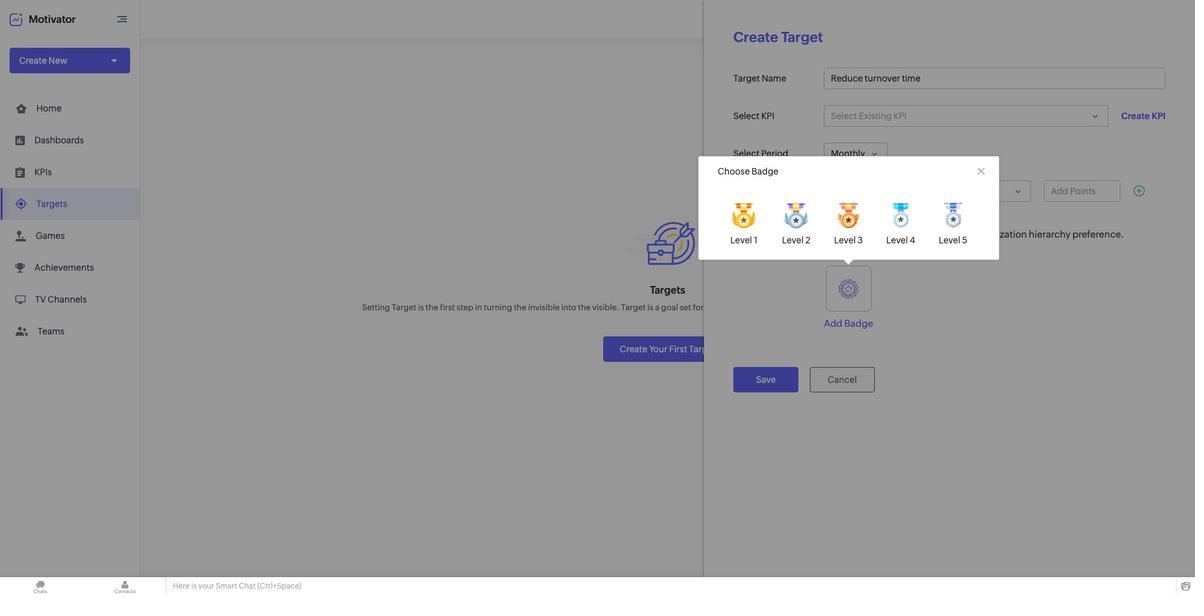 Task type: vqa. For each thing, say whether or not it's contained in the screenshot.
Measured
yes



Task type: locate. For each thing, give the bounding box(es) containing it.
for right sold at the bottom of page
[[903, 303, 914, 313]]

targets inside targets setting target is the first step in turning the invisible into the visible. target is a goal set for a person or team measured in revenue or units sold for a specific time.
[[650, 285, 686, 297]]

0 horizontal spatial targets
[[36, 199, 67, 209]]

period
[[762, 149, 789, 159]]

channels
[[48, 295, 87, 305]]

your
[[649, 345, 668, 355]]

level left 2
[[782, 235, 804, 245]]

level for level 5
[[939, 235, 961, 246]]

1 for from the left
[[693, 303, 704, 313]]

into
[[562, 303, 577, 313]]

0 horizontal spatial in
[[475, 303, 482, 313]]

create
[[734, 29, 779, 45], [19, 56, 47, 66], [1122, 111, 1150, 121], [620, 345, 648, 355]]

add badge
[[824, 318, 873, 329]]

select down target name
[[734, 111, 760, 121]]

level left 1
[[731, 235, 752, 245]]

Add Points text field
[[1045, 181, 1120, 202]]

target right first
[[689, 345, 716, 355]]

goal
[[662, 303, 678, 313]]

badge for choose badge
[[752, 167, 779, 177]]

1 vertical spatial select
[[734, 149, 760, 159]]

show
[[855, 229, 880, 240]]

select up choose badge
[[734, 149, 760, 159]]

badge
[[752, 167, 779, 177], [845, 318, 873, 329]]

a left goal on the right bottom of page
[[655, 303, 660, 313]]

target name
[[734, 73, 787, 84]]

or
[[741, 303, 749, 313], [855, 303, 863, 313]]

targets up goal on the right bottom of page
[[650, 285, 686, 297]]

1 kpi from the left
[[762, 111, 775, 121]]

2 a from the left
[[706, 303, 710, 313]]

1 horizontal spatial the
[[514, 303, 527, 313]]

in left revenue in the right of the page
[[813, 303, 820, 313]]

create inside button
[[620, 345, 648, 355]]

2 the from the left
[[514, 303, 527, 313]]

create for create kpi
[[1122, 111, 1150, 121]]

is left goal on the right bottom of page
[[648, 303, 654, 313]]

2 horizontal spatial the
[[578, 303, 591, 313]]

in
[[475, 303, 482, 313], [813, 303, 820, 313]]

your
[[198, 582, 214, 591]]

select for select period
[[734, 149, 760, 159]]

targets up games
[[36, 199, 67, 209]]

for right set
[[693, 303, 704, 313]]

1 horizontal spatial badge
[[845, 318, 873, 329]]

2 kpi from the left
[[1152, 111, 1166, 121]]

1 horizontal spatial in
[[813, 303, 820, 313]]

0 vertical spatial select
[[734, 111, 760, 121]]

1 in from the left
[[475, 303, 482, 313]]

step
[[457, 303, 474, 313]]

set
[[680, 303, 692, 313]]

0 horizontal spatial the
[[426, 303, 439, 313]]

0 horizontal spatial for
[[693, 303, 704, 313]]

first
[[440, 303, 455, 313]]

for
[[693, 303, 704, 313], [903, 303, 914, 313]]

target left name
[[734, 73, 760, 84]]

the
[[426, 303, 439, 313], [514, 303, 527, 313], [578, 303, 591, 313]]

target
[[782, 29, 823, 45], [734, 73, 760, 84], [749, 186, 776, 197], [392, 303, 417, 313], [621, 303, 646, 313], [689, 345, 716, 355]]

badge down select period
[[752, 167, 779, 177]]

level 4
[[887, 235, 916, 245]]

None text field
[[825, 68, 1166, 89]]

level left the 5
[[939, 235, 961, 246]]

create your first target button
[[603, 337, 733, 362]]

target up name
[[782, 29, 823, 45]]

is
[[418, 303, 424, 313], [648, 303, 654, 313], [191, 582, 197, 591]]

select for select kpi
[[734, 111, 760, 121]]

0 horizontal spatial a
[[655, 303, 660, 313]]

the right turning
[[514, 303, 527, 313]]

units
[[865, 303, 883, 313]]

1 horizontal spatial a
[[706, 303, 710, 313]]

the right into
[[578, 303, 591, 313]]

level
[[731, 235, 752, 245], [782, 235, 804, 245], [834, 235, 856, 245], [887, 235, 908, 245], [939, 235, 961, 246]]

smart
[[216, 582, 237, 591]]

or left 'units'
[[855, 303, 863, 313]]

a
[[655, 303, 660, 313], [706, 303, 710, 313], [916, 303, 920, 313]]

preference.
[[1073, 229, 1125, 240]]

1 horizontal spatial kpi
[[1152, 111, 1166, 121]]

a left person
[[706, 303, 710, 313]]

1 vertical spatial badge
[[845, 318, 873, 329]]

level 2
[[782, 235, 811, 245]]

is left your
[[191, 582, 197, 591]]

level left 3
[[834, 235, 856, 245]]

the left the first
[[426, 303, 439, 313]]

1 horizontal spatial or
[[855, 303, 863, 313]]

chat
[[239, 582, 256, 591]]

for
[[778, 186, 791, 197]]

0 vertical spatial badge
[[752, 167, 779, 177]]

targets inside list
[[36, 199, 67, 209]]

1 select from the top
[[734, 111, 760, 121]]

create new
[[19, 56, 67, 66]]

create for create new
[[19, 56, 47, 66]]

visible.
[[593, 303, 620, 313]]

2 or from the left
[[855, 303, 863, 313]]

select
[[734, 111, 760, 121], [734, 149, 760, 159]]

0 horizontal spatial badge
[[752, 167, 779, 177]]

2 select from the top
[[734, 149, 760, 159]]

targets setting target is the first step in turning the invisible into the visible. target is a goal set for a person or team measured in revenue or units sold for a specific time.
[[362, 285, 974, 313]]

0 horizontal spatial kpi
[[762, 111, 775, 121]]

first
[[670, 345, 687, 355]]

measured
[[773, 303, 812, 313]]

1 vertical spatial targets
[[650, 285, 686, 297]]

in right step
[[475, 303, 482, 313]]

badge down 'units'
[[845, 318, 873, 329]]

here is your smart chat (ctrl+space)
[[173, 582, 302, 591]]

list
[[0, 93, 140, 348]]

1 horizontal spatial for
[[903, 303, 914, 313]]

is left the first
[[418, 303, 424, 313]]

targets
[[36, 199, 67, 209], [650, 285, 686, 297]]

a left specific
[[916, 303, 920, 313]]

add
[[824, 318, 843, 329]]

based
[[929, 229, 956, 240]]

1 horizontal spatial targets
[[650, 285, 686, 297]]

create kpi
[[1122, 111, 1166, 121]]

0 horizontal spatial or
[[741, 303, 749, 313]]

kpi
[[762, 111, 775, 121], [1152, 111, 1166, 121]]

level left 4
[[887, 235, 908, 245]]

2 horizontal spatial a
[[916, 303, 920, 313]]

or left team
[[741, 303, 749, 313]]

0 vertical spatial targets
[[36, 199, 67, 209]]

contacts image
[[85, 578, 165, 596]]

on
[[958, 229, 970, 240]]

5
[[963, 235, 968, 246]]



Task type: describe. For each thing, give the bounding box(es) containing it.
setting
[[362, 303, 390, 313]]

save
[[756, 375, 776, 385]]

(ctrl+space)
[[257, 582, 302, 591]]

3 a from the left
[[916, 303, 920, 313]]

target right "setting" at the left of the page
[[392, 303, 417, 313]]

here
[[173, 582, 190, 591]]

0 horizontal spatial is
[[191, 582, 197, 591]]

targets for targets
[[36, 199, 67, 209]]

2 in from the left
[[813, 303, 820, 313]]

1 the from the left
[[426, 303, 439, 313]]

games
[[36, 231, 65, 241]]

create your first target
[[620, 345, 716, 355]]

kpi for select kpi
[[762, 111, 775, 121]]

target inside button
[[689, 345, 716, 355]]

cancel
[[828, 375, 857, 385]]

targets for targets setting target is the first step in turning the invisible into the visible. target is a goal set for a person or team measured in revenue or units sold for a specific time.
[[650, 285, 686, 297]]

choose badge
[[718, 167, 779, 177]]

person
[[712, 303, 739, 313]]

select kpi
[[734, 111, 775, 121]]

motivator
[[29, 13, 76, 25]]

specific
[[922, 303, 952, 313]]

level for level 4
[[887, 235, 908, 245]]

chats image
[[0, 578, 80, 596]]

level 5
[[939, 235, 968, 246]]

show this target based on organization hierarchy preference.
[[855, 229, 1125, 240]]

achievements
[[34, 263, 94, 273]]

turning
[[484, 303, 512, 313]]

4
[[910, 235, 916, 245]]

3
[[858, 235, 863, 245]]

teams
[[38, 327, 65, 337]]

time.
[[954, 303, 974, 313]]

level for level 2
[[782, 235, 804, 245]]

organization
[[972, 229, 1027, 240]]

1 or from the left
[[741, 303, 749, 313]]

kpi for create kpi
[[1152, 111, 1166, 121]]

tv
[[35, 295, 46, 305]]

user image
[[1156, 9, 1176, 29]]

2
[[806, 235, 811, 245]]

choose
[[718, 167, 750, 177]]

create target
[[734, 29, 823, 45]]

team
[[750, 303, 771, 313]]

level 3
[[834, 235, 863, 245]]

dashboards
[[34, 135, 84, 145]]

level for level 1
[[731, 235, 752, 245]]

tv channels
[[35, 295, 87, 305]]

new
[[49, 56, 67, 66]]

set target for
[[734, 186, 791, 197]]

target left for at the top of page
[[749, 186, 776, 197]]

target
[[900, 229, 927, 240]]

select period
[[734, 149, 789, 159]]

sold
[[885, 303, 901, 313]]

save button
[[734, 368, 799, 393]]

target right visible. in the bottom of the page
[[621, 303, 646, 313]]

list containing home
[[0, 93, 140, 348]]

home
[[36, 103, 62, 114]]

level for level 3
[[834, 235, 856, 245]]

this
[[882, 229, 898, 240]]

level 1
[[731, 235, 758, 245]]

create for create target
[[734, 29, 779, 45]]

2 for from the left
[[903, 303, 914, 313]]

set
[[734, 186, 747, 197]]

3 the from the left
[[578, 303, 591, 313]]

kpis
[[34, 167, 52, 177]]

1
[[754, 235, 758, 245]]

revenue
[[822, 303, 853, 313]]

cancel button
[[810, 368, 875, 393]]

1 a from the left
[[655, 303, 660, 313]]

invisible
[[528, 303, 560, 313]]

hierarchy
[[1029, 229, 1071, 240]]

2 horizontal spatial is
[[648, 303, 654, 313]]

1 horizontal spatial is
[[418, 303, 424, 313]]

badge for add badge
[[845, 318, 873, 329]]

name
[[762, 73, 787, 84]]

create for create your first target
[[620, 345, 648, 355]]



